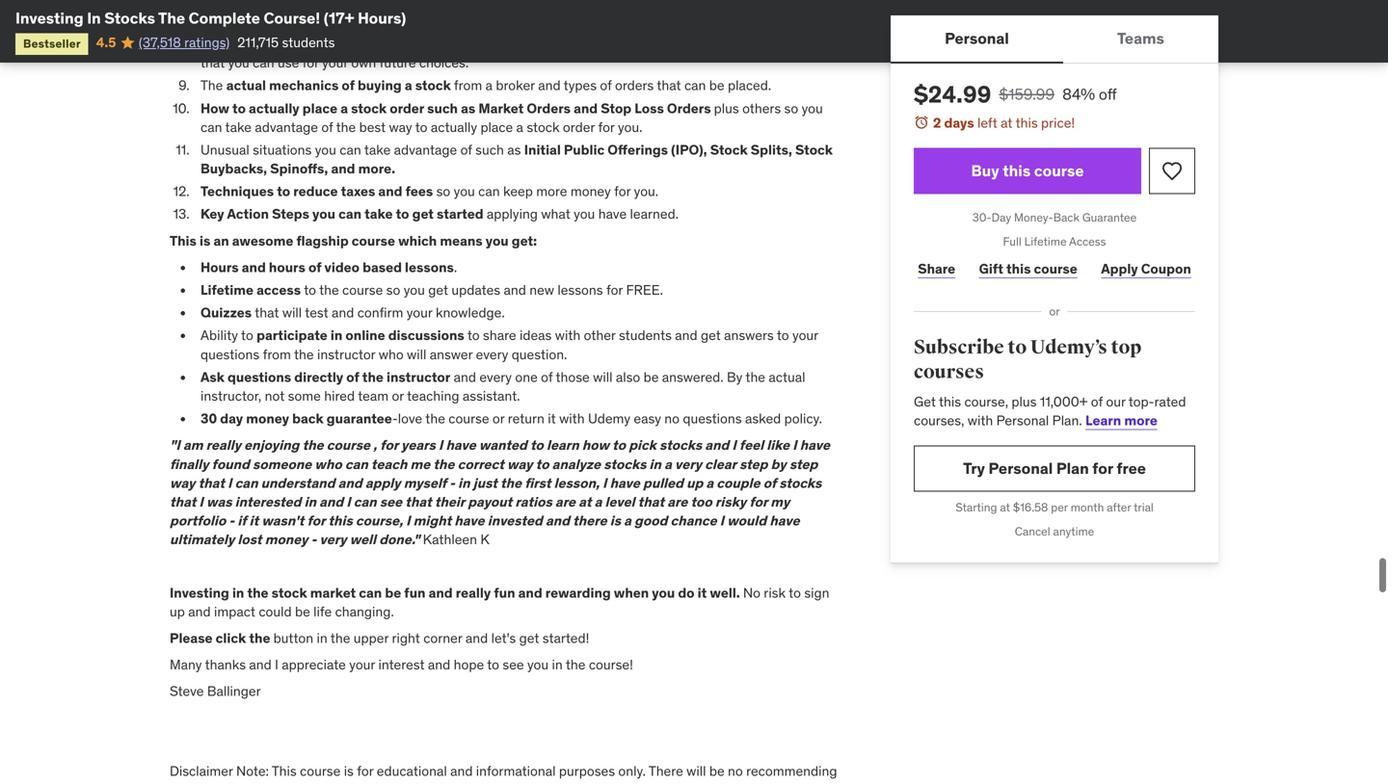 Task type: locate. For each thing, give the bounding box(es) containing it.
for
[[302, 54, 319, 71], [598, 118, 615, 136], [614, 183, 631, 200], [606, 282, 623, 299], [380, 437, 398, 454], [1093, 459, 1113, 479], [749, 494, 768, 511], [307, 512, 325, 530], [357, 763, 373, 780], [776, 782, 792, 784]]

1 horizontal spatial who
[[379, 346, 404, 363]]

you. down stop
[[618, 118, 643, 136]]

and down types
[[574, 100, 598, 117]]

such right investments
[[346, 782, 375, 784]]

you down only.
[[638, 782, 660, 784]]

0 horizontal spatial what
[[541, 206, 571, 223]]

quizzes
[[201, 304, 252, 322]]

1 vertical spatial course,
[[356, 512, 403, 530]]

the right click
[[249, 630, 270, 647]]

teams
[[1117, 28, 1165, 48]]

1 vertical spatial see
[[503, 657, 524, 674]]

2 vertical spatial so
[[386, 282, 400, 299]]

course,
[[964, 393, 1008, 410], [356, 512, 403, 530]]

0 vertical spatial advantage
[[255, 118, 318, 136]]

when right 'rewarding'
[[614, 585, 649, 602]]

0 horizontal spatial the
[[158, 8, 185, 28]]

are
[[555, 494, 576, 511], [667, 494, 688, 511]]

1 horizontal spatial plus
[[1012, 393, 1037, 410]]

this for gift
[[1007, 260, 1031, 277]]

demonstration where we buy stocks in areas such as a growth stock, dividend stock, value stock. you will learn step-by-step the tools the instructor uses and the thought process when evaluating stocks that you can use for your own future choices. the actual mechanics of buying a stock from a broker and types of orders that can be placed.
[[201, 16, 831, 94]]

be inside demonstration where we buy stocks in areas such as a growth stock, dividend stock, value stock. you will learn step-by-step the tools the instructor uses and the thought process when evaluating stocks that you can use for your own future choices. the actual mechanics of buying a stock from a broker and types of orders that can be placed.
[[709, 77, 725, 94]]

answered.
[[662, 369, 724, 386]]

0 vertical spatial learn
[[249, 35, 279, 53]]

0 vertical spatial investing
[[15, 8, 84, 28]]

stock inside demonstration where we buy stocks in areas such as a growth stock, dividend stock, value stock. you will learn step-by-step the tools the instructor uses and the thought process when evaluating stocks that you can use for your own future choices. the actual mechanics of buying a stock from a broker and types of orders that can be placed.
[[415, 77, 451, 94]]

mechanics
[[269, 77, 339, 94]]

stock
[[710, 141, 748, 159], [795, 141, 833, 159]]

1 horizontal spatial what
[[698, 782, 728, 784]]

such up 'uses'
[[490, 16, 521, 34]]

1 vertical spatial what
[[698, 782, 728, 784]]

2 horizontal spatial way
[[507, 456, 533, 473]]

1 vertical spatial actual
[[769, 369, 805, 386]]

for inside demonstration where we buy stocks in areas such as a growth stock, dividend stock, value stock. you will learn step-by-step the tools the instructor uses and the thought process when evaluating stocks that you can use for your own future choices. the actual mechanics of buying a stock from a broker and types of orders that can be placed.
[[302, 54, 319, 71]]

evaluating stocks
[[721, 35, 826, 53]]

i
[[439, 437, 443, 454], [732, 437, 736, 454], [793, 437, 797, 454], [228, 475, 232, 492], [603, 475, 607, 492], [199, 494, 203, 511], [346, 494, 351, 511], [406, 512, 410, 530], [720, 512, 724, 530], [275, 657, 279, 674]]

lifetime up quizzes
[[201, 282, 254, 299]]

money down the not on the left of page
[[246, 410, 289, 428]]

as
[[523, 16, 538, 34], [507, 141, 521, 159], [378, 782, 392, 784], [593, 782, 607, 784]]

can left keep
[[478, 183, 500, 200]]

in left areas
[[437, 16, 449, 34]]

1 horizontal spatial when
[[685, 35, 718, 53]]

as down "purposes"
[[593, 782, 607, 784]]

course, down 'courses'
[[964, 393, 1008, 410]]

there
[[573, 512, 607, 530]]

full
[[1003, 234, 1022, 249]]

started!
[[543, 630, 589, 647]]

more right keep
[[536, 183, 567, 200]]

be inside and every one of those will also be answered. by the actual instructor, not some hired team or teaching assistant.
[[644, 369, 659, 386]]

1 horizontal spatial orders
[[667, 100, 711, 117]]

1 vertical spatial every
[[479, 369, 512, 386]]

instructor up teaching on the left of page
[[387, 369, 450, 386]]

such for of
[[475, 141, 504, 159]]

1 vertical spatial investing
[[170, 585, 229, 602]]

that inside hours and hours of video based lessons . lifetime access to the course so you get updates and new lessons for free. quizzes that will test and confirm your knowledge.
[[255, 304, 279, 322]]

when inside demonstration where we buy stocks in areas such as a growth stock, dividend stock, value stock. you will learn step-by-step the tools the instructor uses and the thought process when evaluating stocks that you can use for your own future choices. the actual mechanics of buying a stock from a broker and types of orders that can be placed.
[[685, 35, 718, 53]]

every up assistant.
[[479, 369, 512, 386]]

0 horizontal spatial advantage
[[255, 118, 318, 136]]

and inside the initial public offerings (ipo), stock splits, stock buybacks, spinoffs, and more.
[[331, 160, 355, 177]]

buybacks,
[[201, 160, 267, 177]]

1 vertical spatial more
[[1124, 412, 1158, 429]]

a left growth
[[541, 16, 549, 34]]

anytime
[[1053, 524, 1094, 539]]

course up confirm on the top left
[[342, 282, 383, 299]]

1 vertical spatial questions
[[228, 369, 291, 386]]

could
[[259, 603, 292, 621]]

initial
[[524, 141, 561, 159]]

order up public at left
[[563, 118, 595, 136]]

0 vertical spatial actual
[[226, 77, 266, 94]]

have left learned.
[[598, 206, 627, 223]]

1 vertical spatial instructor
[[317, 346, 375, 363]]

the inside hours and hours of video based lessons . lifetime access to the course so you get updates and new lessons for free. quizzes that will test and confirm your knowledge.
[[319, 282, 339, 299]]

wishlist image
[[1161, 160, 1184, 183]]

0 horizontal spatial up
[[170, 603, 185, 621]]

1 horizontal spatial step
[[739, 456, 768, 473]]

1 vertical spatial this
[[272, 763, 297, 780]]

i right the like
[[793, 437, 797, 454]]

1 horizontal spatial from
[[454, 77, 482, 94]]

with inside to share ideas with other students and get answers to your questions from the instructor who will answer every question.
[[555, 327, 581, 344]]

30-day money-back guarantee full lifetime access
[[973, 210, 1137, 249]]

0 horizontal spatial actual
[[226, 77, 266, 94]]

it right return
[[548, 410, 556, 428]]

in inside demonstration where we buy stocks in areas such as a growth stock, dividend stock, value stock. you will learn step-by-step the tools the instructor uses and the thought process when evaluating stocks that you can use for your own future choices. the actual mechanics of buying a stock from a broker and types of orders that can be placed.
[[437, 16, 449, 34]]

as inside demonstration where we buy stocks in areas such as a growth stock, dividend stock, value stock. you will learn step-by-step the tools the instructor uses and the thought process when evaluating stocks that you can use for your own future choices. the actual mechanics of buying a stock from a broker and types of orders that can be placed.
[[523, 16, 538, 34]]

1 horizontal spatial right
[[744, 782, 772, 784]]

0 vertical spatial every
[[476, 346, 508, 363]]

1 vertical spatial the
[[201, 77, 223, 94]]

1 vertical spatial personal
[[997, 412, 1049, 429]]

can down taxes at the top of page
[[338, 206, 362, 223]]

take
[[225, 118, 252, 136], [364, 141, 391, 159], [365, 206, 393, 223]]

who up understand
[[315, 456, 342, 473]]

me
[[410, 456, 430, 473]]

are down lesson,
[[555, 494, 576, 511]]

or inside 'disclaimer note: this course is for educational and informational purposes only. there will be no recommending of any particular investments such as a particular stock or mutual fund as only you know what is right for you'
[[502, 782, 514, 784]]

students inside to share ideas with other students and get answers to your questions from the instructor who will answer every question.
[[619, 327, 672, 344]]

from
[[454, 77, 482, 94], [263, 346, 291, 363]]

0 horizontal spatial when
[[614, 585, 649, 602]]

0 horizontal spatial investing
[[15, 8, 84, 28]]

you. inside plus others so you can take advantage of the best way to actually place a stock order for you.
[[618, 118, 643, 136]]

who inside "i am really enjoying the course , for years i have wanted to learn how to pick stocks and i feel like i have finally found someone who can teach me the correct way to analyze stocks in a very clear step by step way that i can understand and apply myself - in just the first lesson, i have pulled up a couple of stocks that i was interested in and i can see that their payout ratios are at a level that are too risky for my portfolio - if it wasn't for this course, i might have invested and there is a good chance i would have ultimately lost money - very well done."
[[315, 456, 342, 473]]

question.
[[512, 346, 567, 363]]

at right left
[[1001, 114, 1013, 132]]

your up discussions at the left of the page
[[407, 304, 432, 322]]

every inside to share ideas with other students and get answers to your questions from the instructor who will answer every question.
[[476, 346, 508, 363]]

instructor inside demonstration where we buy stocks in areas such as a growth stock, dividend stock, value stock. you will learn step-by-step the tools the instructor uses and the thought process when evaluating stocks that you can use for your own future choices. the actual mechanics of buying a stock from a broker and types of orders that can be placed.
[[443, 35, 501, 53]]

0 horizontal spatial who
[[315, 456, 342, 473]]

plus left 11,000+
[[1012, 393, 1037, 410]]

can down the best
[[340, 141, 361, 159]]

0 vertical spatial lifetime
[[1024, 234, 1067, 249]]

what
[[541, 206, 571, 223], [698, 782, 728, 784]]

this
[[1016, 114, 1038, 132], [1003, 161, 1031, 181], [1007, 260, 1031, 277], [939, 393, 961, 410], [328, 512, 353, 530]]

course inside hours and hours of video based lessons . lifetime access to the course so you get updates and new lessons for free. quizzes that will test and confirm your knowledge.
[[342, 282, 383, 299]]

process
[[635, 35, 682, 53]]

such inside demonstration where we buy stocks in areas such as a growth stock, dividend stock, value stock. you will learn step-by-step the tools the instructor uses and the thought process when evaluating stocks that you can use for your own future choices. the actual mechanics of buying a stock from a broker and types of orders that can be placed.
[[490, 16, 521, 34]]

tab list
[[891, 15, 1219, 64]]

1 vertical spatial learn
[[547, 437, 579, 454]]

tab list containing personal
[[891, 15, 1219, 64]]

no inside 'disclaimer note: this course is for educational and informational purposes only. there will be no recommending of any particular investments such as a particular stock or mutual fund as only you know what is right for you'
[[728, 763, 743, 780]]

orders
[[527, 100, 571, 117], [667, 100, 711, 117]]

that up good
[[638, 494, 664, 511]]

0 vertical spatial lessons
[[405, 259, 454, 276]]

from inside demonstration where we buy stocks in areas such as a growth stock, dividend stock, value stock. you will learn step-by-step the tools the instructor uses and the thought process when evaluating stocks that you can use for your own future choices. the actual mechanics of buying a stock from a broker and types of orders that can be placed.
[[454, 77, 482, 94]]

thought
[[584, 35, 631, 53]]

1 horizontal spatial no
[[728, 763, 743, 780]]

how
[[582, 437, 609, 454]]

asked
[[745, 410, 781, 428]]

couple
[[717, 475, 760, 492]]

1 horizontal spatial really
[[456, 585, 491, 602]]

this for get
[[939, 393, 961, 410]]

no right easy on the left of the page
[[665, 410, 680, 428]]

my
[[771, 494, 790, 511]]

place
[[303, 100, 338, 117], [481, 118, 513, 136]]

the right by
[[746, 369, 765, 386]]

the right me
[[433, 456, 455, 473]]

what inside "techniques to reduce taxes and fees so you can keep more money for you. key action steps you can take to get started applying what you have learned."
[[541, 206, 571, 223]]

you right others
[[802, 100, 823, 117]]

1 vertical spatial you.
[[634, 183, 659, 200]]

such for areas
[[490, 16, 521, 34]]

invested
[[488, 512, 543, 530]]

step inside demonstration where we buy stocks in areas such as a growth stock, dividend stock, value stock. you will learn step-by-step the tools the instructor uses and the thought process when evaluating stocks that you can use for your own future choices. the actual mechanics of buying a stock from a broker and types of orders that can be placed.
[[334, 35, 361, 53]]

for right use
[[302, 54, 319, 71]]

advantage up situations
[[255, 118, 318, 136]]

i left 'feel'
[[732, 437, 736, 454]]

2 fun from the left
[[494, 585, 515, 602]]

learn inside "i am really enjoying the course , for years i have wanted to learn how to pick stocks and i feel like i have finally found someone who can teach me the correct way to analyze stocks in a very clear step by step way that i can understand and apply myself - in just the first lesson, i have pulled up a couple of stocks that i was interested in and i can see that their payout ratios are at a level that are too risky for my portfolio - if it wasn't for this course, i might have invested and there is a good chance i would have ultimately lost money - very well done."
[[547, 437, 579, 454]]

1 vertical spatial students
[[619, 327, 672, 344]]

-
[[392, 410, 398, 428], [449, 475, 455, 492], [229, 512, 234, 530], [311, 531, 317, 549]]

very up the pulled
[[675, 456, 702, 473]]

2 vertical spatial instructor
[[387, 369, 450, 386]]

1 horizontal spatial so
[[436, 183, 450, 200]]

0 vertical spatial up
[[687, 475, 703, 492]]

1 horizontal spatial up
[[687, 475, 703, 492]]

stocks up tools
[[391, 16, 434, 34]]

1 vertical spatial very
[[320, 531, 347, 549]]

online
[[346, 327, 385, 344]]

changing.
[[335, 603, 394, 621]]

order inside plus others so you can take advantage of the best way to actually place a stock order for you.
[[563, 118, 595, 136]]

investing for investing in the stock market can be fun and really fun and rewarding when you do it well.
[[170, 585, 229, 602]]

interest
[[378, 657, 425, 674]]

off
[[1099, 84, 1117, 104]]

of inside 'disclaimer note: this course is for educational and informational purposes only. there will be no recommending of any particular investments such as a particular stock or mutual fund as only you know what is right for you'
[[170, 782, 181, 784]]

teams button
[[1063, 15, 1219, 62]]

this inside button
[[1003, 161, 1031, 181]]

0 vertical spatial so
[[784, 100, 798, 117]]

understand
[[261, 475, 335, 492]]

1 horizontal spatial actually
[[431, 118, 477, 136]]

0 horizontal spatial fun
[[404, 585, 426, 602]]

is left an
[[200, 232, 210, 250]]

(17+
[[324, 8, 354, 28]]

course, inside "i am really enjoying the course , for years i have wanted to learn how to pick stocks and i feel like i have finally found someone who can teach me the correct way to analyze stocks in a very clear step by step way that i can understand and apply myself - in just the first lesson, i have pulled up a couple of stocks that i was interested in and i can see that their payout ratios are at a level that are too risky for my portfolio - if it wasn't for this course, i might have invested and there is a good chance i would have ultimately lost money - very well done."
[[356, 512, 403, 530]]

1 horizontal spatial stock,
[[707, 16, 748, 34]]

0 vertical spatial you.
[[618, 118, 643, 136]]

place down as market at the left top of page
[[481, 118, 513, 136]]

take inside "techniques to reduce taxes and fees so you can keep more money for you. key action steps you can take to get started applying what you have learned."
[[365, 206, 393, 223]]

your inside please click the button in the upper right corner and let's get started! many thanks and i appreciate your interest and hope to see you in the course! steve ballinger
[[349, 657, 375, 674]]

get right let's
[[519, 630, 539, 647]]

some
[[288, 388, 321, 405]]

1 vertical spatial when
[[614, 585, 649, 602]]

1 vertical spatial no
[[728, 763, 743, 780]]

who
[[379, 346, 404, 363], [315, 456, 342, 473]]

0 horizontal spatial it
[[249, 512, 259, 530]]

done."
[[379, 531, 420, 549]]

after
[[1107, 500, 1131, 515]]

from inside to share ideas with other students and get answers to your questions from the instructor who will answer every question.
[[263, 346, 291, 363]]

stock inside 'disclaimer note: this course is for educational and informational purposes only. there will be no recommending of any particular investments such as a particular stock or mutual fund as only you know what is right for you'
[[466, 782, 499, 784]]

you inside plus others so you can take advantage of the best way to actually place a stock order for you.
[[802, 100, 823, 117]]

teaching
[[407, 388, 459, 405]]

learn down demonstration
[[249, 35, 279, 53]]

or down informational
[[502, 782, 514, 784]]

lifetime down "money-"
[[1024, 234, 1067, 249]]

1 vertical spatial lessons
[[558, 282, 603, 299]]

every down share
[[476, 346, 508, 363]]

how
[[201, 100, 229, 117]]

you inside hours and hours of video based lessons . lifetime access to the course so you get updates and new lessons for free. quizzes that will test and confirm your knowledge.
[[404, 282, 425, 299]]

0 vertical spatial plus
[[714, 100, 739, 117]]

and right educational
[[450, 763, 473, 780]]

really up 'found'
[[206, 437, 241, 454]]

an
[[213, 232, 229, 250]]

really inside "i am really enjoying the course , for years i have wanted to learn how to pick stocks and i feel like i have finally found someone who can teach me the correct way to analyze stocks in a very clear step by step way that i can understand and apply myself - in just the first lesson, i have pulled up a couple of stocks that i was interested in and i can see that their payout ratios are at a level that are too risky for my portfolio - if it wasn't for this course, i might have invested and there is a good chance i would have ultimately lost money - very well done."
[[206, 437, 241, 454]]

particular down educational
[[406, 782, 463, 784]]

courses,
[[914, 412, 964, 429]]

(37,518 ratings)
[[139, 34, 230, 51]]

by
[[771, 456, 786, 473]]

instructor down areas
[[443, 35, 501, 53]]

instructor down 'ability to participate in online discussions'
[[317, 346, 375, 363]]

future
[[380, 54, 416, 71]]

0 vertical spatial place
[[303, 100, 338, 117]]

1 vertical spatial actually
[[431, 118, 477, 136]]

will up know
[[687, 763, 706, 780]]

will up participate
[[282, 304, 302, 322]]

1 horizontal spatial investing
[[170, 585, 229, 602]]

a down future at the top left of the page
[[405, 77, 412, 94]]

be inside "no risk to sign up and impact could be life changing."
[[295, 603, 310, 621]]

good
[[634, 512, 668, 530]]

2 vertical spatial take
[[365, 206, 393, 223]]

applying
[[487, 206, 538, 223]]

0 vertical spatial order
[[390, 100, 424, 117]]

investing in the stock market can be fun and really fun and rewarding when you do it well.
[[170, 585, 743, 602]]

(ipo),
[[671, 141, 707, 159]]

0 horizontal spatial way
[[170, 475, 195, 492]]

advantage up fees in the top of the page
[[394, 141, 457, 159]]

more inside "techniques to reduce taxes and fees so you can keep more money for you. key action steps you can take to get started applying what you have learned."
[[536, 183, 567, 200]]

and inside to share ideas with other students and get answers to your questions from the instructor who will answer every question.
[[675, 327, 698, 344]]

1 vertical spatial take
[[364, 141, 391, 159]]

you down 211,715
[[228, 54, 249, 71]]

as up 'uses'
[[523, 16, 538, 34]]

stock, up thought
[[602, 16, 644, 34]]

our
[[1106, 393, 1126, 410]]

1 vertical spatial so
[[436, 183, 450, 200]]

1 vertical spatial up
[[170, 603, 185, 621]]

questions inside to share ideas with other students and get answers to your questions from the instructor who will answer every question.
[[201, 346, 260, 363]]

can down 'found'
[[235, 475, 258, 492]]

keep
[[503, 183, 533, 200]]

so inside plus others so you can take advantage of the best way to actually place a stock order for you.
[[784, 100, 798, 117]]

1 particular from the left
[[209, 782, 266, 784]]

0 vertical spatial personal
[[945, 28, 1009, 48]]

techniques to reduce taxes and fees so you can keep more money for you. key action steps you can take to get started applying what you have learned.
[[201, 183, 679, 223]]

this right gift
[[1007, 260, 1031, 277]]

lost
[[238, 531, 262, 549]]

note:
[[236, 763, 269, 780]]

assistant.
[[463, 388, 520, 405]]

it
[[548, 410, 556, 428], [249, 512, 259, 530], [698, 585, 707, 602]]

1 horizontal spatial lifetime
[[1024, 234, 1067, 249]]

own
[[351, 54, 376, 71]]

0 vertical spatial who
[[379, 346, 404, 363]]

see inside please click the button in the upper right corner and let's get started! many thanks and i appreciate your interest and hope to see you in the course! steve ballinger
[[503, 657, 524, 674]]

from up 'how to actually place a stock order such as market orders and stop loss orders'
[[454, 77, 482, 94]]

at inside "i am really enjoying the course , for years i have wanted to learn how to pick stocks and i feel like i have finally found someone who can teach me the correct way to analyze stocks in a very clear step by step way that i can understand and apply myself - in just the first lesson, i have pulled up a couple of stocks that i was interested in and i can see that their payout ratios are at a level that are too risky for my portfolio - if it wasn't for this course, i might have invested and there is a good chance i would have ultimately lost money - very well done."
[[579, 494, 591, 511]]

course left ,
[[327, 437, 370, 454]]

2 vertical spatial way
[[170, 475, 195, 492]]

the inside plus others so you can take advantage of the best way to actually place a stock order for you.
[[336, 118, 356, 136]]

kathleen
[[423, 531, 477, 549]]

0 vertical spatial from
[[454, 77, 482, 94]]

0 vertical spatial it
[[548, 410, 556, 428]]

it right if
[[249, 512, 259, 530]]

pulled
[[643, 475, 684, 492]]

plus inside get this course, plus 11,000+ of our top-rated courses, with personal plan.
[[1012, 393, 1037, 410]]

means
[[440, 232, 483, 250]]

1 horizontal spatial fun
[[494, 585, 515, 602]]

do
[[678, 585, 695, 602]]

1 vertical spatial who
[[315, 456, 342, 473]]

see down let's
[[503, 657, 524, 674]]

questions down 'ability' on the top left of the page
[[201, 346, 260, 363]]

of inside and every one of those will also be answered. by the actual instructor, not some hired team or teaching assistant.
[[541, 369, 553, 386]]

be left 'placed.' at the right
[[709, 77, 725, 94]]

up up please
[[170, 603, 185, 621]]

your
[[322, 54, 348, 71], [407, 304, 432, 322], [792, 327, 818, 344], [349, 657, 375, 674]]

learn inside demonstration where we buy stocks in areas such as a growth stock, dividend stock, value stock. you will learn step-by-step the tools the instructor uses and the thought process when evaluating stocks that you can use for your own future choices. the actual mechanics of buying a stock from a broker and types of orders that can be placed.
[[249, 35, 279, 53]]

will inside hours and hours of video based lessons . lifetime access to the course so you get updates and new lessons for free. quizzes that will test and confirm your knowledge.
[[282, 304, 302, 322]]

way down wanted
[[507, 456, 533, 473]]

and right 'uses'
[[535, 35, 558, 53]]

0 vertical spatial more
[[536, 183, 567, 200]]

and down understand
[[319, 494, 343, 511]]

2 horizontal spatial it
[[698, 585, 707, 602]]

can inside plus others so you can take advantage of the best way to actually place a stock order for you.
[[201, 118, 222, 136]]

orders
[[615, 77, 654, 94]]

of left our
[[1091, 393, 1103, 410]]

to inside "no risk to sign up and impact could be life changing."
[[789, 585, 801, 602]]

situations
[[253, 141, 312, 159]]

1 vertical spatial plus
[[1012, 393, 1037, 410]]

no
[[743, 585, 761, 602]]

money inside "i am really enjoying the course , for years i have wanted to learn how to pick stocks and i feel like i have finally found someone who can teach me the correct way to analyze stocks in a very clear step by step way that i can understand and apply myself - in just the first lesson, i have pulled up a couple of stocks that i was interested in and i can see that their payout ratios are at a level that are too risky for my portfolio - if it wasn't for this course, i might have invested and there is a good chance i would have ultimately lost money - very well done."
[[265, 531, 308, 549]]

0 horizontal spatial lifetime
[[201, 282, 254, 299]]

will down discussions at the left of the page
[[407, 346, 427, 363]]

for inside hours and hours of video based lessons . lifetime access to the course so you get updates and new lessons for free. quizzes that will test and confirm your knowledge.
[[606, 282, 623, 299]]

0 vertical spatial see
[[380, 494, 402, 511]]

0 vertical spatial very
[[675, 456, 702, 473]]

of inside "i am really enjoying the course , for years i have wanted to learn how to pick stocks and i feel like i have finally found someone who can teach me the correct way to analyze stocks in a very clear step by step way that i can understand and apply myself - in just the first lesson, i have pulled up a couple of stocks that i was interested in and i can see that their payout ratios are at a level that are too risky for my portfolio - if it wasn't for this course, i might have invested and there is a good chance i would have ultimately lost money - very well done."
[[763, 475, 776, 492]]

plus down 'placed.' at the right
[[714, 100, 739, 117]]

complete
[[189, 8, 260, 28]]

a down educational
[[395, 782, 402, 784]]

right down the recommending at the right bottom
[[744, 782, 772, 784]]

0 vertical spatial take
[[225, 118, 252, 136]]

price!
[[1041, 114, 1075, 132]]

right
[[392, 630, 420, 647], [744, 782, 772, 784]]

see down apply on the bottom
[[380, 494, 402, 511]]

back
[[292, 410, 324, 428]]

1 vertical spatial really
[[456, 585, 491, 602]]

1 horizontal spatial more
[[1124, 412, 1158, 429]]

students down where
[[282, 34, 335, 51]]

apply
[[1101, 260, 1138, 277]]

2 horizontal spatial step
[[789, 456, 818, 473]]

how to actually place a stock order such as market orders and stop loss orders
[[201, 100, 714, 117]]

this inside "i am really enjoying the course , for years i have wanted to learn how to pick stocks and i feel like i have finally found someone who can teach me the correct way to analyze stocks in a very clear step by step way that i can understand and apply myself - in just the first lesson, i have pulled up a couple of stocks that i was interested in and i can see that their payout ratios are at a level that are too risky for my portfolio - if it wasn't for this course, i might have invested and there is a good chance i would have ultimately lost money - very well done."
[[328, 512, 353, 530]]

payout
[[468, 494, 512, 511]]

0 horizontal spatial see
[[380, 494, 402, 511]]

actual inside demonstration where we buy stocks in areas such as a growth stock, dividend stock, value stock. you will learn step-by-step the tools the instructor uses and the thought process when evaluating stocks that you can use for your own future choices. the actual mechanics of buying a stock from a broker and types of orders that can be placed.
[[226, 77, 266, 94]]

that
[[201, 54, 225, 71], [657, 77, 681, 94], [255, 304, 279, 322], [198, 475, 225, 492], [170, 494, 196, 511], [405, 494, 432, 511], [638, 494, 664, 511]]

who inside to share ideas with other students and get answers to your questions from the instructor who will answer every question.
[[379, 346, 404, 363]]

see inside "i am really enjoying the course , for years i have wanted to learn how to pick stocks and i feel like i have finally found someone who can teach me the correct way to analyze stocks in a very clear step by step way that i can understand and apply myself - in just the first lesson, i have pulled up a couple of stocks that i was interested in and i can see that their payout ratios are at a level that are too risky for my portfolio - if it wasn't for this course, i might have invested and there is a good chance i would have ultimately lost money - very well done."
[[380, 494, 402, 511]]

we
[[343, 16, 362, 34]]

investing
[[15, 8, 84, 28], [170, 585, 229, 602]]

confirm
[[357, 304, 403, 322]]

0 horizontal spatial right
[[392, 630, 420, 647]]

subscribe
[[914, 336, 1004, 360]]

1 horizontal spatial see
[[503, 657, 524, 674]]

1 horizontal spatial place
[[481, 118, 513, 136]]

1 horizontal spatial stock
[[795, 141, 833, 159]]

udemy's
[[1030, 336, 1107, 360]]

0 vertical spatial instructor
[[443, 35, 501, 53]]

step down we
[[334, 35, 361, 53]]

0 horizontal spatial really
[[206, 437, 241, 454]]

0 vertical spatial money
[[571, 183, 611, 200]]

this inside 'disclaimer note: this course is for educational and informational purposes only. there will be no recommending of any particular investments such as a particular stock or mutual fund as only you know what is right for you'
[[272, 763, 297, 780]]

the up how
[[201, 77, 223, 94]]

such inside 'disclaimer note: this course is for educational and informational purposes only. there will be no recommending of any particular investments such as a particular stock or mutual fund as only you know what is right for you'
[[346, 782, 375, 784]]

so inside "techniques to reduce taxes and fees so you can keep more money for you. key action steps you can take to get started applying what you have learned."
[[436, 183, 450, 200]]

in
[[437, 16, 449, 34], [331, 327, 343, 344], [649, 456, 661, 473], [458, 475, 470, 492], [304, 494, 316, 511], [232, 585, 244, 602], [317, 630, 327, 647], [552, 657, 563, 674]]

1 vertical spatial right
[[744, 782, 772, 784]]

stock right (ipo),
[[710, 141, 748, 159]]

1 vertical spatial it
[[249, 512, 259, 530]]

your right answers
[[792, 327, 818, 344]]

course inside 'disclaimer note: this course is for educational and informational purposes only. there will be no recommending of any particular investments such as a particular stock or mutual fund as only you know what is right for you'
[[300, 763, 341, 780]]



Task type: vqa. For each thing, say whether or not it's contained in the screenshot.


Task type: describe. For each thing, give the bounding box(es) containing it.
of down own
[[342, 77, 355, 94]]

types
[[564, 77, 597, 94]]

key action
[[201, 206, 269, 223]]

hired
[[324, 388, 355, 405]]

policy.
[[784, 410, 822, 428]]

guarantee
[[1083, 210, 1137, 225]]

alarm image
[[914, 115, 929, 130]]

recommending
[[746, 763, 837, 780]]

might
[[413, 512, 451, 530]]

team
[[358, 388, 389, 405]]

and inside 'disclaimer note: this course is for educational and informational purposes only. there will be no recommending of any particular investments such as a particular stock or mutual fund as only you know what is right for you'
[[450, 763, 473, 780]]

and inside "techniques to reduce taxes and fees so you can keep more money for you. key action steps you can take to get started applying what you have learned."
[[378, 183, 402, 200]]

month
[[1071, 500, 1104, 515]]

ability
[[201, 327, 238, 344]]

no risk to sign up and impact could be life changing.
[[170, 585, 830, 621]]

i left was
[[199, 494, 203, 511]]

to inside plus others so you can take advantage of the best way to actually place a stock order for you.
[[415, 118, 428, 136]]

2 are from the left
[[667, 494, 688, 511]]

someone
[[253, 456, 312, 473]]

learn more link
[[1086, 412, 1158, 429]]

buy this course button
[[914, 148, 1141, 194]]

in left just
[[458, 475, 470, 492]]

2 vertical spatial personal
[[989, 459, 1053, 479]]

plus others so you can take advantage of the best way to actually place a stock order for you.
[[201, 100, 823, 136]]

have up kathleen k
[[454, 512, 485, 530]]

1 orders from the left
[[527, 100, 571, 117]]

course!
[[589, 657, 633, 674]]

you left get: at the top
[[486, 232, 509, 250]]

initial public offerings (ipo), stock splits, stock buybacks, spinoffs, and more.
[[201, 141, 833, 177]]

starting at $16.58 per month after trial cancel anytime
[[956, 500, 1154, 539]]

0 vertical spatial no
[[665, 410, 680, 428]]

where
[[300, 16, 340, 34]]

i down 'found'
[[228, 475, 232, 492]]

every inside and every one of those will also be answered. by the actual instructor, not some hired team or teaching assistant.
[[479, 369, 512, 386]]

stop
[[601, 100, 632, 117]]

and left new
[[504, 282, 526, 299]]

or up udemy's
[[1049, 304, 1060, 319]]

and every one of those will also be answered. by the actual instructor, not some hired team or teaching assistant.
[[201, 369, 805, 405]]

a inside 'disclaimer note: this course is for educational and informational purposes only. there will be no recommending of any particular investments such as a particular stock or mutual fund as only you know what is right for you'
[[395, 782, 402, 784]]

and down ratios
[[546, 512, 570, 530]]

your inside hours and hours of video based lessons . lifetime access to the course so you get updates and new lessons for free. quizzes that will test and confirm your knowledge.
[[407, 304, 432, 322]]

for down the recommending at the right bottom
[[776, 782, 792, 784]]

and down the corner
[[428, 657, 450, 674]]

0 vertical spatial the
[[158, 8, 185, 28]]

and up the corner
[[429, 585, 453, 602]]

lifetime inside the 30-day money-back guarantee full lifetime access
[[1024, 234, 1067, 249]]

finally
[[170, 456, 209, 473]]

actual inside and every one of those will also be answered. by the actual instructor, not some hired team or teaching assistant.
[[769, 369, 805, 386]]

and up 'ability to participate in online discussions'
[[332, 304, 354, 322]]

of inside plus others so you can take advantage of the best way to actually place a stock order for you.
[[321, 118, 333, 136]]

corner
[[423, 630, 462, 647]]

the inside to share ideas with other students and get answers to your questions from the instructor who will answer every question.
[[294, 346, 314, 363]]

gift this course link
[[975, 250, 1082, 288]]

spinoffs,
[[270, 160, 328, 177]]

such for order
[[427, 100, 458, 117]]

other
[[584, 327, 616, 344]]

top-
[[1129, 393, 1155, 410]]

ask
[[201, 369, 225, 386]]

in up the pulled
[[649, 456, 661, 473]]

discussions
[[388, 327, 464, 344]]

clear
[[705, 456, 736, 473]]

stock up could
[[272, 585, 307, 602]]

1 stock, from the left
[[602, 16, 644, 34]]

right inside please click the button in the upper right corner and let's get started! many thanks and i appreciate your interest and hope to see you in the course! steve ballinger
[[392, 630, 420, 647]]

in down 'life'
[[317, 630, 327, 647]]

1 vertical spatial money
[[246, 410, 289, 428]]

with up how
[[559, 410, 585, 428]]

like
[[767, 437, 790, 454]]

and left apply on the bottom
[[338, 475, 362, 492]]

this for buy
[[1003, 161, 1031, 181]]

growth
[[552, 16, 599, 34]]

as left initial
[[507, 141, 521, 159]]

place inside plus others so you can take advantage of the best way to actually place a stock order for you.
[[481, 118, 513, 136]]

to inside hours and hours of video based lessons . lifetime access to the course so you get updates and new lessons for free. quizzes that will test and confirm your knowledge.
[[304, 282, 316, 299]]

in left online
[[331, 327, 343, 344]]

ultimately
[[170, 531, 235, 549]]

actually inside plus others so you can take advantage of the best way to actually place a stock order for you.
[[431, 118, 477, 136]]

for left educational
[[357, 763, 373, 780]]

and left 'rewarding'
[[518, 585, 542, 602]]

lesson,
[[554, 475, 600, 492]]

i up level
[[603, 475, 607, 492]]

i down risky at the bottom of the page
[[720, 512, 724, 530]]

or inside and every one of those will also be answered. by the actual instructor, not some hired team or teaching assistant.
[[392, 388, 404, 405]]

access
[[1069, 234, 1106, 249]]

this down $159.99
[[1016, 114, 1038, 132]]

and left let's
[[466, 630, 488, 647]]

participate
[[257, 327, 328, 344]]

personal button
[[891, 15, 1063, 62]]

will inside 'disclaimer note: this course is for educational and informational purposes only. there will be no recommending of any particular investments such as a particular stock or mutual fund as only you know what is right for you'
[[687, 763, 706, 780]]

course up based
[[352, 232, 395, 250]]

personal inside get this course, plus 11,000+ of our top-rated courses, with personal plan.
[[997, 412, 1049, 429]]

plan.
[[1052, 412, 1082, 429]]

day
[[992, 210, 1011, 225]]

subscribe to udemy's top courses
[[914, 336, 1142, 384]]

a up unusual situations you can take advantage of such as
[[341, 100, 348, 117]]

is right know
[[731, 782, 741, 784]]

of up hired
[[346, 369, 359, 386]]

and inside and every one of those will also be answered. by the actual instructor, not some hired team or teaching assistant.
[[454, 369, 476, 386]]

to inside please click the button in the upper right corner and let's get started! many thanks and i appreciate your interest and hope to see you in the course! steve ballinger
[[487, 657, 499, 674]]

steve
[[170, 683, 204, 701]]

for inside plus others so you can take advantage of the best way to actually place a stock order for you.
[[598, 118, 615, 136]]

211,715 students
[[237, 34, 335, 51]]

i inside please click the button in the upper right corner and let's get started! many thanks and i appreciate your interest and hope to see you in the course! steve ballinger
[[275, 657, 279, 674]]

0 horizontal spatial order
[[390, 100, 424, 117]]

your inside to share ideas with other students and get answers to your questions from the instructor who will answer every question.
[[792, 327, 818, 344]]

2 vertical spatial it
[[698, 585, 707, 602]]

hours
[[201, 259, 239, 276]]

personal inside button
[[945, 28, 1009, 48]]

it inside "i am really enjoying the course , for years i have wanted to learn how to pick stocks and i feel like i have finally found someone who can teach me the correct way to analyze stocks in a very clear step by step way that i can understand and apply myself - in just the first lesson, i have pulled up a couple of stocks that i was interested in and i can see that their payout ratios are at a level that are too risky for my portfolio - if it wasn't for this course, i might have invested and there is a good chance i would have ultimately lost money - very well done."
[[249, 512, 259, 530]]

that down you
[[201, 54, 225, 71]]

the up team
[[362, 369, 384, 386]]

stock.
[[789, 16, 831, 34]]

and left types
[[538, 77, 561, 94]]

that up 'portfolio'
[[170, 494, 196, 511]]

investing for investing in stocks the complete course! (17+ hours)
[[15, 8, 84, 28]]

answers
[[724, 327, 774, 344]]

and inside "no risk to sign up and impact could be life changing."
[[188, 603, 211, 621]]

rewarding
[[545, 585, 611, 602]]

share
[[918, 260, 956, 277]]

instructor inside to share ideas with other students and get answers to your questions from the instructor who will answer every question.
[[317, 346, 375, 363]]

the down back
[[302, 437, 324, 454]]

that down myself
[[405, 494, 432, 511]]

hours of
[[269, 259, 321, 276]]

money inside "techniques to reduce taxes and fees so you can keep more money for you. key action steps you can take to get started applying what you have learned."
[[571, 183, 611, 200]]

steps
[[272, 206, 309, 223]]

top
[[1111, 336, 1142, 360]]

way inside plus others so you can take advantage of the best way to actually place a stock order for you.
[[389, 118, 412, 136]]

2 stock, from the left
[[707, 16, 748, 34]]

dividend
[[647, 16, 704, 34]]

lifetime inside hours and hours of video based lessons . lifetime access to the course so you get updates and new lessons for free. quizzes that will test and confirm your knowledge.
[[201, 282, 254, 299]]

you inside 'disclaimer note: this course is for educational and informational purposes only. there will be no recommending of any particular investments such as a particular stock or mutual fund as only you know what is right for you'
[[638, 782, 660, 784]]

course inside "i am really enjoying the course , for years i have wanted to learn how to pick stocks and i feel like i have finally found someone who can teach me the correct way to analyze stocks in a very clear step by step way that i can understand and apply myself - in just the first lesson, i have pulled up a couple of stocks that i was interested in and i can see that their payout ratios are at a level that are too risky for my portfolio - if it wasn't for this course, i might have invested and there is a good chance i would have ultimately lost money - very well done."
[[327, 437, 370, 454]]

0 horizontal spatial actually
[[249, 100, 300, 117]]

learn more
[[1086, 412, 1158, 429]]

0 horizontal spatial lessons
[[405, 259, 454, 276]]

course!
[[264, 8, 320, 28]]

investing in stocks the complete course! (17+ hours)
[[15, 8, 406, 28]]

too
[[691, 494, 712, 511]]

and up clear
[[705, 437, 729, 454]]

hope
[[454, 657, 484, 674]]

apply
[[365, 475, 401, 492]]

stocks down pick
[[604, 456, 646, 473]]

1 are from the left
[[555, 494, 576, 511]]

1 horizontal spatial very
[[675, 456, 702, 473]]

can left 'placed.' at the right
[[684, 77, 706, 94]]

1 horizontal spatial lessons
[[558, 282, 603, 299]]

0 horizontal spatial very
[[320, 531, 347, 549]]

up inside "no risk to sign up and impact could be life changing."
[[170, 603, 185, 621]]

course down the 30-day money-back guarantee full lifetime access
[[1034, 260, 1078, 277]]

can down apply on the bottom
[[354, 494, 377, 511]]

will inside demonstration where we buy stocks in areas such as a growth stock, dividend stock, value stock. you will learn step-by-step the tools the instructor uses and the thought process when evaluating stocks that you can use for your own future choices. the actual mechanics of buying a stock from a broker and types of orders that can be placed.
[[226, 35, 246, 53]]

1 horizontal spatial it
[[548, 410, 556, 428]]

stocks up my at the bottom of the page
[[779, 475, 822, 492]]

2 particular from the left
[[406, 782, 463, 784]]

1 vertical spatial advantage
[[394, 141, 457, 159]]

a up as market at the left top of page
[[485, 77, 493, 94]]

is left educational
[[344, 763, 354, 780]]

in down started!
[[552, 657, 563, 674]]

stock up the best
[[351, 100, 387, 117]]

try personal plan for free
[[963, 459, 1146, 479]]

right inside 'disclaimer note: this course is for educational and informational purposes only. there will be no recommending of any particular investments such as a particular stock or mutual fund as only you know what is right for you'
[[744, 782, 772, 784]]

or down assistant.
[[493, 410, 505, 428]]

a down level
[[624, 512, 631, 530]]

get inside please click the button in the upper right corner and let's get started! many thanks and i appreciate your interest and hope to see you in the course! steve ballinger
[[519, 630, 539, 647]]

and down awesome
[[242, 259, 266, 276]]

uses
[[504, 35, 532, 53]]

i up well
[[346, 494, 351, 511]]

to share ideas with other students and get answers to your questions from the instructor who will answer every question.
[[201, 327, 818, 363]]

2 orders from the left
[[667, 100, 711, 117]]

ballinger
[[207, 683, 261, 701]]

a up there
[[594, 494, 602, 511]]

0 vertical spatial this
[[170, 232, 197, 250]]

a inside plus others so you can take advantage of the best way to actually place a stock order for you.
[[516, 118, 523, 136]]

stocks inside demonstration where we buy stocks in areas such as a growth stock, dividend stock, value stock. you will learn step-by-step the tools the instructor uses and the thought process when evaluating stocks that you can use for your own future choices. the actual mechanics of buying a stock from a broker and types of orders that can be placed.
[[391, 16, 434, 34]]

course inside button
[[1034, 161, 1084, 181]]

you inside please click the button in the upper right corner and let's get started! many thanks and i appreciate your interest and hope to see you in the course! steve ballinger
[[527, 657, 549, 674]]

at inside starting at $16.58 per month after trial cancel anytime
[[1000, 500, 1010, 515]]

have down policy.
[[800, 437, 830, 454]]

with inside get this course, plus 11,000+ of our top-rated courses, with personal plan.
[[968, 412, 993, 429]]

day
[[220, 410, 243, 428]]

k
[[480, 531, 490, 549]]

as down educational
[[378, 782, 392, 784]]

udemy
[[588, 410, 631, 428]]

try
[[963, 459, 985, 479]]

you up spinoffs,
[[315, 141, 336, 159]]

hours and hours of video based lessons . lifetime access to the course so you get updates and new lessons for free. quizzes that will test and confirm your knowledge.
[[201, 259, 663, 322]]

impact
[[214, 603, 255, 621]]

2 vertical spatial questions
[[683, 410, 742, 428]]

the left upper at the bottom left of page
[[330, 630, 350, 647]]

many
[[170, 657, 202, 674]]

0 vertical spatial students
[[282, 34, 335, 51]]

use
[[278, 54, 299, 71]]

ratings)
[[184, 34, 230, 51]]

2 stock from the left
[[795, 141, 833, 159]]

for right ,
[[380, 437, 398, 454]]

get inside to share ideas with other students and get answers to your questions from the instructor who will answer every question.
[[701, 327, 721, 344]]

advantage inside plus others so you can take advantage of the best way to actually place a stock order for you.
[[255, 118, 318, 136]]

have up level
[[610, 475, 640, 492]]

your inside demonstration where we buy stocks in areas such as a growth stock, dividend stock, value stock. you will learn step-by-step the tools the instructor uses and the thought process when evaluating stocks that you can use for your own future choices. the actual mechanics of buying a stock from a broker and types of orders that can be placed.
[[322, 54, 348, 71]]

a up too
[[706, 475, 714, 492]]

informational
[[476, 763, 556, 780]]

more.
[[358, 160, 395, 177]]

of inside get this course, plus 11,000+ of our top-rated courses, with personal plan.
[[1091, 393, 1103, 410]]

i right years
[[439, 437, 443, 454]]

the right just
[[500, 475, 522, 492]]

in up "impact"
[[232, 585, 244, 602]]

to inside subscribe to udemy's top courses
[[1008, 336, 1027, 360]]

awesome
[[232, 232, 293, 250]]

i up "done.""
[[406, 512, 410, 530]]

you. inside "techniques to reduce taxes and fees so you can keep more money for you. key action steps you can take to get started applying what you have learned."
[[634, 183, 659, 200]]

stocks
[[104, 8, 155, 28]]

for left my at the bottom of the page
[[749, 494, 768, 511]]

take inside plus others so you can take advantage of the best way to actually place a stock order for you.
[[225, 118, 252, 136]]

mutual
[[518, 782, 559, 784]]

will inside to share ideas with other students and get answers to your questions from the instructor who will answer every question.
[[407, 346, 427, 363]]

the inside and every one of those will also be answered. by the actual instructor, not some hired team or teaching assistant.
[[746, 369, 765, 386]]

directly
[[294, 369, 343, 386]]

get
[[914, 393, 936, 410]]

plus inside plus others so you can take advantage of the best way to actually place a stock order for you.
[[714, 100, 739, 117]]

the inside demonstration where we buy stocks in areas such as a growth stock, dividend stock, value stock. you will learn step-by-step the tools the instructor uses and the thought process when evaluating stocks that you can use for your own future choices. the actual mechanics of buying a stock from a broker and types of orders that can be placed.
[[201, 77, 223, 94]]

you down public at left
[[574, 206, 595, 223]]

you left do
[[652, 585, 675, 602]]

and right thanks
[[249, 657, 272, 674]]

stocks right pick
[[659, 437, 702, 454]]

by
[[727, 369, 743, 386]]

the down teaching on the left of page
[[425, 410, 445, 428]]

have up correct
[[446, 437, 476, 454]]

up inside "i am really enjoying the course , for years i have wanted to learn how to pick stocks and i feel like i have finally found someone who can teach me the correct way to analyze stocks in a very clear step by step way that i can understand and apply myself - in just the first lesson, i have pulled up a couple of stocks that i was interested in and i can see that their payout ratios are at a level that are too risky for my portfolio - if it wasn't for this course, i might have invested and there is a good chance i would have ultimately lost money - very well done."
[[687, 475, 703, 492]]

get inside "techniques to reduce taxes and fees so you can keep more money for you. key action steps you can take to get started applying what you have learned."
[[412, 206, 434, 223]]

"i
[[170, 437, 180, 454]]

the up could
[[247, 585, 269, 602]]

1 fun from the left
[[404, 585, 426, 602]]

in down understand
[[304, 494, 316, 511]]

you up started
[[454, 183, 475, 200]]

that up the loss
[[657, 77, 681, 94]]

of up stop
[[600, 77, 612, 94]]

be up changing.
[[385, 585, 401, 602]]

have down my at the bottom of the page
[[770, 512, 800, 530]]

be inside 'disclaimer note: this course is for educational and informational purposes only. there will be no recommending of any particular investments such as a particular stock or mutual fund as only you know what is right for you'
[[709, 763, 725, 780]]

will inside and every one of those will also be answered. by the actual instructor, not some hired team or teaching assistant.
[[593, 369, 613, 386]]

course down assistant.
[[449, 410, 489, 428]]

splits,
[[751, 141, 792, 159]]

would
[[727, 512, 767, 530]]

1 stock from the left
[[710, 141, 748, 159]]

what inside 'disclaimer note: this course is for educational and informational purposes only. there will be no recommending of any particular investments such as a particular stock or mutual fund as only you know what is right for you'
[[698, 782, 728, 784]]

starting
[[956, 500, 997, 515]]

return
[[508, 410, 545, 428]]

have inside "techniques to reduce taxes and fees so you can keep more money for you. key action steps you can take to get started applying what you have learned."
[[598, 206, 627, 223]]

is inside "i am really enjoying the course , for years i have wanted to learn how to pick stocks and i feel like i have finally found someone who can teach me the correct way to analyze stocks in a very clear step by step way that i can understand and apply myself - in just the first lesson, i have pulled up a couple of stocks that i was interested in and i can see that their payout ratios are at a level that are too risky for my portfolio - if it wasn't for this course, i might have invested and there is a good chance i would have ultimately lost money - very well done."
[[610, 512, 621, 530]]

can up apply on the bottom
[[345, 456, 368, 473]]

those
[[556, 369, 590, 386]]

get inside hours and hours of video based lessons . lifetime access to the course so you get updates and new lessons for free. quizzes that will test and confirm your knowledge.
[[428, 282, 448, 299]]

that up was
[[198, 475, 225, 492]]

left
[[978, 114, 998, 132]]

the down growth
[[561, 35, 581, 53]]

1 vertical spatial way
[[507, 456, 533, 473]]

you down reduce
[[312, 206, 335, 223]]

you inside demonstration where we buy stocks in areas such as a growth stock, dividend stock, value stock. you will learn step-by-step the tools the instructor uses and the thought process when evaluating stocks that you can use for your own future choices. the actual mechanics of buying a stock from a broker and types of orders that can be placed.
[[228, 54, 249, 71]]

of down 'how to actually place a stock order such as market orders and stop loss orders'
[[460, 141, 472, 159]]

the down buy
[[364, 35, 384, 53]]

for right wasn't
[[307, 512, 325, 530]]

for inside "techniques to reduce taxes and fees so you can keep more money for you. key action steps you can take to get started applying what you have learned."
[[614, 183, 631, 200]]

the up 'choices.'
[[419, 35, 439, 53]]

for left free
[[1093, 459, 1113, 479]]

disclaimer note: this course is for educational and informational purposes only. there will be no recommending of any particular investments such as a particular stock or mutual fund as only you know what is right for you
[[170, 763, 837, 784]]



